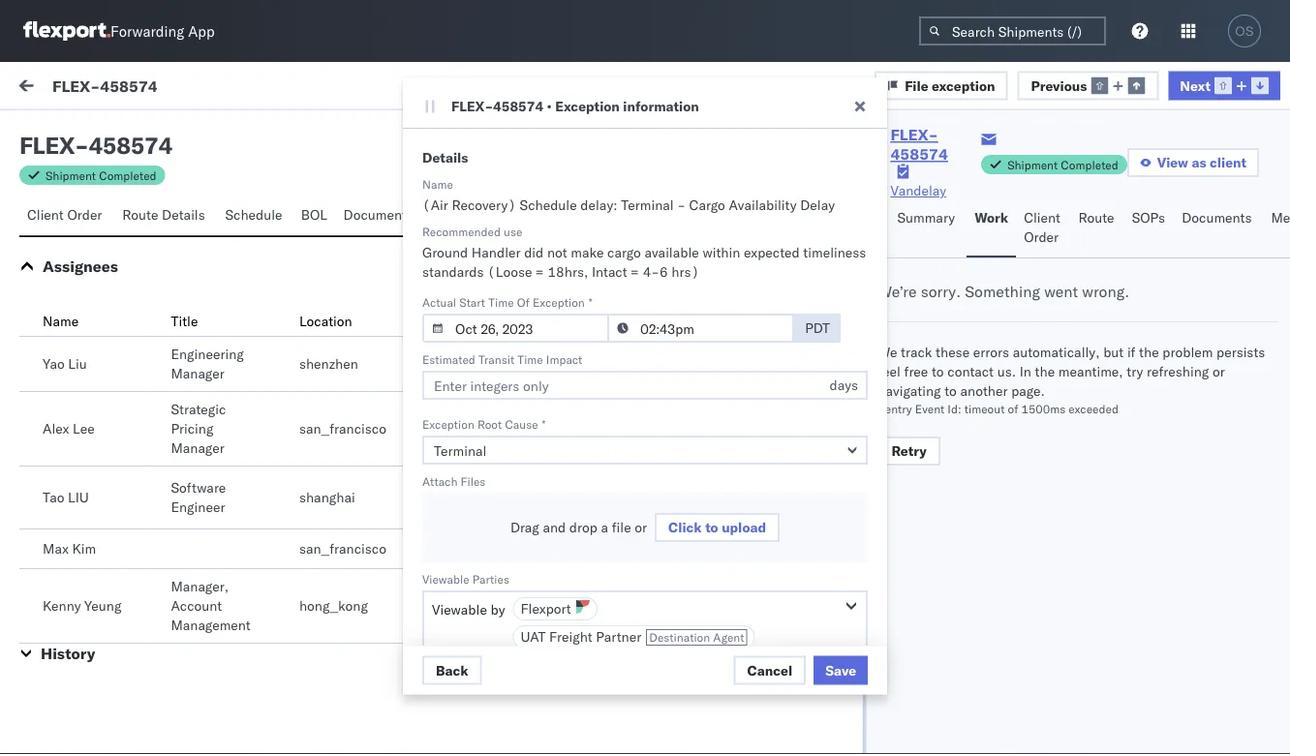 Task type: vqa. For each thing, say whether or not it's contained in the screenshot.
the top J TEST
no



Task type: locate. For each thing, give the bounding box(es) containing it.
* down dec 20, 2026, 12:33 am pst
[[542, 417, 546, 432]]

resize handle column header for related work item/shipment
[[1255, 162, 1279, 755]]

work for work responsibility
[[428, 313, 459, 330]]

1 vertical spatial 17,
[[470, 574, 491, 591]]

view as client
[[1157, 154, 1247, 171]]

work for "work" button
[[975, 209, 1009, 226]]

to right "click" at the right bottom of the page
[[705, 519, 718, 536]]

1 vertical spatial cs
[[428, 542, 444, 559]]

1 vertical spatial exception
[[533, 295, 585, 309]]

0 vertical spatial 20,
[[470, 225, 491, 242]]

max kim
[[43, 541, 96, 557]]

6 test from the top
[[137, 646, 163, 663]]

(0) right internal
[[181, 123, 206, 140]]

1 vertical spatial logistics manager
[[428, 422, 539, 439]]

1 horizontal spatial *
[[589, 295, 593, 309]]

3 test from the top
[[137, 384, 163, 401]]

cs up sco
[[428, 480, 444, 496]]

upload document button
[[464, 130, 702, 159]]

pst up terminal text field
[[602, 400, 626, 417]]

Terminal text field
[[422, 436, 868, 465]]

work down related
[[975, 209, 1009, 226]]

export down 'viewable parties'
[[447, 600, 488, 617]]

manager
[[486, 357, 539, 374], [171, 365, 224, 382], [486, 422, 539, 439], [171, 440, 224, 457]]

vandelay link
[[891, 181, 947, 201]]

2 horizontal spatial work
[[975, 209, 1009, 226]]

j z down flex
[[66, 212, 75, 224]]

4 z from the top
[[70, 648, 75, 660]]

1 horizontal spatial or
[[1213, 363, 1225, 380]]

zhao inside jason-test zhao button
[[166, 733, 197, 750]]

track
[[901, 344, 932, 361]]

2 j z from the top
[[66, 386, 75, 398]]

ground
[[422, 244, 468, 261]]

MMM D, YYYY text field
[[422, 314, 609, 343]]

(0) right external
[[85, 123, 111, 140]]

1 horizontal spatial assignees
[[512, 206, 578, 223]]

file exception
[[905, 77, 995, 94]]

another
[[960, 383, 1008, 400]]

cs
[[428, 480, 444, 496], [428, 542, 444, 559], [428, 600, 444, 617]]

1 vertical spatial message
[[60, 168, 107, 183]]

documents down client
[[1182, 209, 1252, 226]]

0 vertical spatial dec 17, 2026, 6:47 pm pst
[[443, 487, 617, 504]]

vandelay
[[891, 182, 947, 199]]

1 horizontal spatial route
[[1079, 209, 1115, 226]]

0 vertical spatial viewable
[[422, 572, 470, 587]]

1 vertical spatial details
[[162, 206, 205, 223]]

1 z from the top
[[70, 212, 75, 224]]

j for test
[[66, 561, 70, 573]]

1 j from the top
[[66, 212, 70, 224]]

work up internal (0)
[[188, 79, 220, 96]]

6 zhao from the top
[[166, 646, 197, 663]]

route down related work item/shipment
[[1079, 209, 1115, 226]]

manager inside strategic pricing manager
[[171, 440, 224, 457]]

tao liu
[[43, 489, 89, 506]]

documents button left me
[[1174, 201, 1264, 258]]

3 cs from the top
[[428, 600, 444, 617]]

3 20, from the top
[[470, 400, 491, 417]]

1 vertical spatial am
[[578, 312, 599, 329]]

test
[[137, 210, 163, 227], [137, 297, 163, 314], [137, 384, 163, 401], [137, 471, 163, 488], [137, 558, 163, 575], [137, 646, 163, 663], [137, 733, 163, 750]]

or down persists
[[1213, 363, 1225, 380]]

(0) for internal (0)
[[181, 123, 206, 140]]

engineering manager
[[171, 346, 244, 382]]

client order right "work" button
[[1024, 209, 1061, 246]]

0 horizontal spatial work
[[55, 75, 105, 101]]

2 zhao from the top
[[166, 297, 197, 314]]

1 horizontal spatial schedule
[[520, 197, 577, 214]]

client order
[[27, 206, 102, 223], [1024, 209, 1061, 246]]

0 horizontal spatial (0)
[[85, 123, 111, 140]]

flexport. image
[[23, 21, 110, 41]]

j down yao liu
[[66, 386, 70, 398]]

1 17, from the top
[[470, 487, 491, 504]]

pm up drag and drop a file or
[[569, 487, 590, 504]]

the right in
[[1035, 363, 1055, 380]]

liu
[[68, 489, 89, 506]]

account
[[171, 598, 222, 615]]

completed
[[1061, 157, 1119, 172], [99, 168, 157, 183]]

exception
[[932, 77, 995, 94]]

details left schedule button
[[162, 206, 205, 223]]

1 vertical spatial work
[[975, 209, 1009, 226]]

order
[[67, 206, 102, 223], [1024, 229, 1059, 246]]

viewable up viewable by
[[422, 572, 470, 587]]

item/shipment
[[1078, 168, 1158, 183]]

flex- down file
[[891, 125, 938, 144]]

bol
[[301, 206, 327, 223]]

1 vertical spatial export
[[447, 542, 488, 559]]

z down liu
[[70, 386, 75, 398]]

shipment completed up route button
[[1008, 157, 1119, 172]]

2 san_francisco from the top
[[299, 541, 386, 557]]

work inside import work button
[[188, 79, 220, 96]]

j z down max kim
[[66, 561, 75, 573]]

am up make
[[578, 225, 599, 242]]

work down actual
[[428, 313, 459, 330]]

cs export sco import
[[428, 480, 495, 520]]

j z for dec 8, 2026, 6:39 pm pst
[[66, 648, 75, 660]]

20, down start
[[470, 312, 491, 329]]

5 dec from the top
[[443, 574, 467, 591]]

1 vertical spatial *
[[542, 417, 546, 432]]

client order button down flex
[[19, 198, 115, 235]]

dec 20, 2026, 12:33 am pst
[[443, 400, 626, 417]]

cause
[[505, 417, 538, 432]]

shipment
[[1008, 157, 1058, 172], [46, 168, 96, 183]]

6 jason- from the top
[[94, 646, 137, 663]]

1 vertical spatial 6:47
[[536, 574, 566, 591]]

3 zhao from the top
[[166, 384, 197, 401]]

2 20, from the top
[[470, 312, 491, 329]]

cancel button
[[734, 656, 806, 685]]

schedule left bol
[[225, 206, 282, 223]]

0 vertical spatial assignees
[[512, 206, 578, 223]]

1 zhao from the top
[[166, 210, 197, 227]]

Search Shipments (/) text field
[[919, 16, 1106, 46]]

export up sco
[[447, 480, 488, 496]]

ttt
[[58, 243, 73, 260], [58, 330, 73, 347]]

*
[[589, 295, 593, 309], [542, 417, 546, 432]]

1 horizontal spatial =
[[631, 263, 639, 280]]

pst down 'a' at the bottom left
[[593, 574, 617, 591]]

j z down yao liu
[[66, 386, 75, 398]]

1 horizontal spatial to
[[932, 363, 944, 380]]

san_francisco down shenzhen
[[299, 420, 386, 437]]

1 horizontal spatial work
[[428, 313, 459, 330]]

logistics down work responsibility
[[428, 357, 482, 374]]

j down kenny
[[66, 648, 70, 660]]

1 vertical spatial import
[[454, 503, 495, 520]]

forwarding
[[110, 22, 184, 40]]

0 vertical spatial logistics
[[428, 357, 482, 374]]

1 (0) from the left
[[85, 123, 111, 140]]

cs export
[[428, 542, 488, 559], [428, 600, 488, 617]]

route inside button
[[1079, 209, 1115, 226]]

jason-test zhao inside button
[[94, 733, 197, 750]]

exceeded
[[1069, 402, 1119, 416]]

1 horizontal spatial documents
[[1182, 209, 1252, 226]]

2 dec from the top
[[443, 312, 467, 329]]

1 horizontal spatial (0)
[[181, 123, 206, 140]]

dec 17, 2026, 6:47 pm pst
[[443, 487, 617, 504], [443, 574, 617, 591]]

4 j from the top
[[66, 648, 70, 660]]

0 vertical spatial message
[[235, 79, 292, 96]]

client
[[27, 206, 64, 223], [1024, 209, 1061, 226]]

pm
[[569, 487, 590, 504], [569, 574, 590, 591], [561, 661, 581, 678]]

4 dec from the top
[[443, 487, 467, 504]]

time right transit at left top
[[518, 352, 543, 367]]

page.
[[1012, 383, 1045, 400]]

route for route
[[1079, 209, 1115, 226]]

1 logistics manager from the top
[[428, 357, 539, 374]]

6 dec from the top
[[443, 661, 467, 678]]

2 test from the top
[[137, 297, 163, 314]]

client order button down related
[[1016, 201, 1071, 258]]

management
[[171, 617, 251, 634]]

j z down kenny
[[66, 648, 75, 660]]

viewable for viewable by
[[432, 602, 487, 619]]

sentry
[[878, 402, 912, 416]]

ttt for dec 20, 2026, 12:36 am pst
[[58, 243, 73, 260]]

1 horizontal spatial completed
[[1061, 157, 1119, 172]]

1 vertical spatial 20,
[[470, 312, 491, 329]]

retry
[[892, 443, 927, 460]]

order inside client order
[[1024, 229, 1059, 246]]

dec 17, 2026, 6:47 pm pst up "flexport"
[[443, 574, 617, 591]]

exception up 12:35
[[533, 295, 585, 309]]

tao
[[43, 489, 64, 506]]

assignees
[[512, 206, 578, 223], [43, 257, 118, 276]]

3 j from the top
[[66, 561, 70, 573]]

alex lee
[[43, 420, 95, 437]]

documents left "(air" at top
[[343, 206, 414, 223]]

20,
[[470, 225, 491, 242], [470, 312, 491, 329], [470, 400, 491, 417]]

time up "(air" at top
[[444, 168, 469, 183]]

0 vertical spatial import
[[144, 79, 184, 96]]

1 vertical spatial cs export
[[428, 600, 488, 617]]

work right related
[[1050, 168, 1075, 183]]

name (air recovery) schedule delay: terminal - cargo availability delay
[[422, 177, 835, 214]]

6:47 up "flexport"
[[536, 574, 566, 591]]

start
[[459, 295, 485, 309]]

we're
[[878, 282, 917, 301]]

uat
[[521, 629, 546, 646]]

1 horizontal spatial time
[[488, 295, 514, 309]]

related
[[1007, 168, 1047, 183]]

1 vertical spatial assignees
[[43, 257, 118, 276]]

0 vertical spatial ttt
[[58, 243, 73, 260]]

client order button
[[19, 198, 115, 235], [1016, 201, 1071, 258]]

2 jason- from the top
[[94, 297, 137, 314]]

3 dec from the top
[[443, 400, 467, 417]]

2026, up drag
[[495, 487, 533, 504]]

manager down dec 20, 2026, 12:33 am pst
[[486, 422, 539, 439]]

exception right • at top left
[[555, 98, 620, 115]]

4-
[[643, 263, 660, 280]]

1 vertical spatial logistics
[[428, 422, 482, 439]]

cs export up 'viewable parties'
[[428, 542, 488, 559]]

0 vertical spatial logistics manager
[[428, 357, 539, 374]]

time for start
[[488, 295, 514, 309]]

work inside "work" button
[[975, 209, 1009, 226]]

shenzhen
[[299, 356, 358, 372]]

exception left root
[[422, 417, 475, 432]]

file
[[612, 519, 631, 536]]

client order down flex
[[27, 206, 102, 223]]

1 20, from the top
[[470, 225, 491, 242]]

import up internal (0)
[[144, 79, 184, 96]]

Enter integers only number field
[[422, 371, 868, 400]]

client down flex
[[27, 206, 64, 223]]

3 am from the top
[[578, 400, 599, 417]]

j z for test
[[66, 561, 75, 573]]

z down max kim
[[70, 561, 75, 573]]

my
[[19, 75, 50, 101]]

0 horizontal spatial or
[[635, 519, 647, 536]]

message down flex - 458574
[[60, 168, 107, 183]]

0 horizontal spatial details
[[162, 206, 205, 223]]

2026, up by
[[495, 574, 533, 591]]

20, up the exception root cause *
[[470, 400, 491, 417]]

jason-
[[94, 210, 137, 227], [94, 297, 137, 314], [94, 384, 137, 401], [94, 471, 137, 488], [94, 558, 137, 575], [94, 646, 137, 663], [94, 733, 137, 750]]

logistics manager down work responsibility
[[428, 357, 539, 374]]

1 6:47 from the top
[[536, 487, 566, 504]]

work
[[188, 79, 220, 96], [975, 209, 1009, 226], [428, 313, 459, 330]]

resize handle column header
[[411, 162, 434, 755], [692, 162, 716, 755], [974, 162, 997, 755], [1255, 162, 1279, 755]]

7 zhao from the top
[[166, 733, 197, 750]]

7 jason-test zhao from the top
[[94, 733, 197, 750]]

san_francisco down shanghai
[[299, 541, 386, 557]]

j
[[66, 212, 70, 224], [66, 386, 70, 398], [66, 561, 70, 573], [66, 648, 70, 660]]

0 vertical spatial work
[[188, 79, 220, 96]]

0 horizontal spatial the
[[1035, 363, 1055, 380]]

cs export down 'viewable parties'
[[428, 600, 488, 617]]

0 vertical spatial cs
[[428, 480, 444, 496]]

2 vertical spatial time
[[518, 352, 543, 367]]

0 horizontal spatial order
[[67, 206, 102, 223]]

estimated transit time impact
[[422, 352, 583, 367]]

order right "work" button
[[1024, 229, 1059, 246]]

1 horizontal spatial import
[[454, 503, 495, 520]]

route down flex - 458574
[[122, 206, 158, 223]]

name up yao liu
[[43, 313, 79, 330]]

to inside button
[[705, 519, 718, 536]]

next
[[1180, 77, 1211, 94]]

flex- down in
[[1006, 400, 1046, 417]]

sops
[[1132, 209, 1165, 226]]

7 jason- from the top
[[94, 733, 137, 750]]

logistics manager up files
[[428, 422, 539, 439]]

schedule button
[[217, 198, 293, 235]]

2 vertical spatial pm
[[561, 661, 581, 678]]

3 jason-test zhao from the top
[[94, 384, 197, 401]]

-
[[75, 131, 89, 160], [677, 197, 686, 214], [724, 312, 733, 329], [724, 400, 733, 417], [724, 487, 733, 504], [724, 574, 733, 591], [724, 661, 733, 678]]

1 am from the top
[[578, 225, 599, 242]]

0 horizontal spatial work
[[188, 79, 220, 96]]

work for my
[[55, 75, 105, 101]]

to right free
[[932, 363, 944, 380]]

message right import work
[[235, 79, 292, 96]]

name up "(air" at top
[[422, 177, 453, 191]]

4 j z from the top
[[66, 648, 75, 660]]

0 vertical spatial am
[[578, 225, 599, 242]]

0 horizontal spatial schedule
[[225, 206, 282, 223]]

0 horizontal spatial assignees button
[[43, 257, 118, 276]]

2 j from the top
[[66, 386, 70, 398]]

0 horizontal spatial route
[[122, 206, 158, 223]]

recommended use ground handler did not make cargo available within expected timeliness standards (loose = 18hrs, intact = 4-6 hrs)
[[422, 224, 870, 280]]

j z for ttt
[[66, 212, 75, 224]]

completed down flex - 458574
[[99, 168, 157, 183]]

related work item/shipment
[[1007, 168, 1158, 183]]

1 horizontal spatial name
[[422, 177, 453, 191]]

7 test from the top
[[137, 733, 163, 750]]

3 test from the top
[[58, 592, 82, 609]]

route inside button
[[122, 206, 158, 223]]

internal (0) button
[[122, 114, 217, 152]]

pm right 6:39
[[561, 661, 581, 678]]

1 horizontal spatial details
[[422, 149, 468, 166]]

0 horizontal spatial message
[[60, 168, 107, 183]]

am right 12:35
[[578, 312, 599, 329]]

4 jason- from the top
[[94, 471, 137, 488]]

1 cs from the top
[[428, 480, 444, 496]]

1 jason- from the top
[[94, 210, 137, 227]]

1 vertical spatial ttt
[[58, 330, 73, 347]]

time up responsibility
[[488, 295, 514, 309]]

0 horizontal spatial client order
[[27, 206, 102, 223]]

external (0) button
[[23, 114, 122, 152]]

= left 4-
[[631, 263, 639, 280]]

exception
[[555, 98, 620, 115], [533, 295, 585, 309], [422, 417, 475, 432]]

3 j z from the top
[[66, 561, 75, 573]]

3 jason- from the top
[[94, 384, 137, 401]]

1 vertical spatial name
[[43, 313, 79, 330]]

import down files
[[454, 503, 495, 520]]

summary button
[[890, 201, 967, 258]]

by
[[491, 602, 505, 619]]

20, up handler
[[470, 225, 491, 242]]

1 j z from the top
[[66, 212, 75, 224]]

export up 'viewable parties'
[[447, 542, 488, 559]]

0 vertical spatial cs export
[[428, 542, 488, 559]]

pst up 'a' at the bottom left
[[593, 487, 617, 504]]

logistics up attach files
[[428, 422, 482, 439]]

name inside 'name (air recovery) schedule delay: terminal - cargo availability delay'
[[422, 177, 453, 191]]

test left msg
[[58, 418, 82, 434]]

client down related
[[1024, 209, 1061, 226]]

manager inside the engineering manager
[[171, 365, 224, 382]]

work up external (0) in the top of the page
[[55, 75, 105, 101]]

available
[[645, 244, 699, 261]]

0 vertical spatial test
[[58, 418, 82, 434]]

6
[[660, 263, 668, 280]]

0 vertical spatial work
[[55, 75, 105, 101]]

z for ttt
[[70, 212, 75, 224]]

schedule up 12:36
[[520, 197, 577, 214]]

resize handle column header for time
[[692, 162, 716, 755]]

4 resize handle column header from the left
[[1255, 162, 1279, 755]]

am for 12:35
[[578, 312, 599, 329]]

pst up the cargo
[[602, 225, 626, 242]]

2 (0) from the left
[[181, 123, 206, 140]]

schedule inside button
[[225, 206, 282, 223]]

or right file
[[635, 519, 647, 536]]

17, right 'attach'
[[470, 487, 491, 504]]

- inside 'name (air recovery) schedule delay: terminal - cargo availability delay'
[[677, 197, 686, 214]]

1 vertical spatial work
[[1050, 168, 1075, 183]]

2 vertical spatial am
[[578, 400, 599, 417]]

forwarding app
[[110, 22, 215, 40]]

0 vertical spatial san_francisco
[[299, 420, 386, 437]]

j down flex
[[66, 212, 70, 224]]

1 export from the top
[[447, 480, 488, 496]]

3 z from the top
[[70, 561, 75, 573]]

1 horizontal spatial work
[[1050, 168, 1075, 183]]

2 horizontal spatial time
[[518, 352, 543, 367]]

2026, up cause
[[495, 400, 533, 417]]

documents for the leftmost documents button
[[343, 206, 414, 223]]

2 ttt from the top
[[58, 330, 73, 347]]

route details
[[122, 206, 205, 223]]

1 ttt from the top
[[58, 243, 73, 260]]

0 horizontal spatial time
[[444, 168, 469, 183]]

alex
[[43, 420, 69, 437]]

to up id:
[[945, 383, 957, 400]]

manager down engineering at the top of page
[[171, 365, 224, 382]]

z down kenny yeung
[[70, 648, 75, 660]]

engineer
[[171, 499, 225, 516]]

import inside cs export sco import
[[454, 503, 495, 520]]

drop
[[569, 519, 598, 536]]

within
[[703, 244, 740, 261]]

cs down sco
[[428, 542, 444, 559]]

test up max kim
[[58, 505, 82, 522]]

flex- 458574 for dec 20, 2026, 12:36 am pst
[[1006, 225, 1097, 242]]

1 vertical spatial viewable
[[432, 602, 487, 619]]

= down did
[[536, 263, 544, 280]]

1 vertical spatial time
[[488, 295, 514, 309]]

z down flex - 458574
[[70, 212, 75, 224]]

flex - 458574
[[19, 131, 172, 160]]

1 test from the top
[[58, 418, 82, 434]]

17, up viewable by
[[470, 574, 491, 591]]

sops button
[[1124, 201, 1174, 258]]

-- : -- -- text field
[[607, 314, 794, 343]]

resize handle column header for message
[[411, 162, 434, 755]]

1 resize handle column header from the left
[[411, 162, 434, 755]]

cs down 'viewable parties'
[[428, 600, 444, 617]]

use
[[504, 224, 523, 239]]

name for name
[[43, 313, 79, 330]]

20, for dec 20, 2026, 12:36 am pst
[[470, 225, 491, 242]]

0 vertical spatial 6:47
[[536, 487, 566, 504]]

2 vertical spatial 20,
[[470, 400, 491, 417]]

0 vertical spatial 17,
[[470, 487, 491, 504]]

2 horizontal spatial to
[[945, 383, 957, 400]]

1 horizontal spatial order
[[1024, 229, 1059, 246]]

2 resize handle column header from the left
[[692, 162, 716, 755]]

flex- 458574 link
[[891, 125, 981, 164]]

1 vertical spatial order
[[1024, 229, 1059, 246]]

0 vertical spatial export
[[447, 480, 488, 496]]

timeout
[[965, 402, 1005, 416]]

20, for dec 20, 2026, 12:33 am pst
[[470, 400, 491, 417]]

0 vertical spatial or
[[1213, 363, 1225, 380]]

2 am from the top
[[578, 312, 599, 329]]

12:33
[[536, 400, 574, 417]]

us.
[[997, 363, 1016, 380]]

order down flex - 458574
[[67, 206, 102, 223]]



Task type: describe. For each thing, give the bounding box(es) containing it.
a
[[601, 519, 608, 536]]

dec 8, 2026, 6:39 pm pst
[[443, 661, 609, 678]]

2 logistics from the top
[[428, 422, 482, 439]]

1 test from the top
[[137, 210, 163, 227]]

something
[[965, 282, 1040, 301]]

no
[[339, 79, 356, 96]]

2 test from the top
[[58, 505, 82, 522]]

if
[[1127, 344, 1136, 361]]

import work
[[144, 79, 220, 96]]

assignees inside assignees 'button'
[[512, 206, 578, 223]]

2026, right 8,
[[487, 661, 524, 678]]

flex- down related
[[1006, 225, 1046, 242]]

flex- right my
[[52, 76, 100, 95]]

problem
[[1163, 344, 1213, 361]]

2026, up handler
[[495, 225, 533, 242]]

or inside we track these errors automatically, but if the problem persists feel free to contact us. in the meantime, try refreshing or navigating to another page. sentry event id: timeout of 1500ms exceeded
[[1213, 363, 1225, 380]]

2 jason-test zhao from the top
[[94, 297, 197, 314]]

0 vertical spatial *
[[589, 295, 593, 309]]

0 vertical spatial pm
[[569, 487, 590, 504]]

history
[[41, 644, 95, 664]]

kenny
[[43, 598, 81, 615]]

cs inside cs export sco import
[[428, 480, 444, 496]]

1 = from the left
[[536, 263, 544, 280]]

id:
[[948, 402, 962, 416]]

flex
[[19, 131, 75, 160]]

1 cs export from the top
[[428, 542, 488, 559]]

am for 12:33
[[578, 400, 599, 417]]

make
[[571, 244, 604, 261]]

flex- 458574 for dec 20, 2026, 12:35 am pst
[[1006, 312, 1097, 329]]

manager down mmm d, yyyy text field
[[486, 357, 539, 374]]

flexport
[[521, 601, 571, 618]]

0 vertical spatial the
[[1139, 344, 1159, 361]]

availability
[[729, 197, 797, 214]]

transit
[[478, 352, 515, 367]]

actual start time of exception *
[[422, 295, 593, 309]]

3 resize handle column header from the left
[[974, 162, 997, 755]]

bol button
[[293, 198, 336, 235]]

1 horizontal spatial shipment completed
[[1008, 157, 1119, 172]]

20, for dec 20, 2026, 12:35 am pst
[[470, 312, 491, 329]]

jason- inside jason-test zhao button
[[94, 733, 137, 750]]

previous button
[[1018, 71, 1159, 100]]

0 horizontal spatial completed
[[99, 168, 157, 183]]

pst down partner
[[585, 661, 609, 678]]

time for transit
[[518, 352, 543, 367]]

me
[[1271, 209, 1290, 226]]

uat freight partner destination agent
[[521, 629, 744, 646]]

viewable for viewable parties
[[422, 572, 470, 587]]

1 horizontal spatial client
[[1024, 209, 1061, 226]]

5 jason-test zhao from the top
[[94, 558, 197, 575]]

upload document
[[477, 135, 594, 152]]

j for dec 8, 2026, 6:39 pm pst
[[66, 648, 70, 660]]

5 test from the top
[[137, 558, 163, 575]]

5 zhao from the top
[[166, 558, 197, 575]]

click to upload button
[[655, 513, 780, 542]]

import inside button
[[144, 79, 184, 96]]

2 vertical spatial exception
[[422, 417, 475, 432]]

flex- down we're sorry. something went wrong.
[[1006, 312, 1046, 329]]

(loose
[[487, 263, 532, 280]]

sorry.
[[921, 282, 961, 301]]

j for ttt
[[66, 212, 70, 224]]

4 zhao from the top
[[166, 471, 197, 488]]

0 horizontal spatial assignees
[[43, 257, 118, 276]]

1 logistics from the top
[[428, 357, 482, 374]]

12:35
[[536, 312, 574, 329]]

flex- 458574 for dec 20, 2026, 12:33 am pst
[[1006, 400, 1097, 417]]

yao
[[43, 356, 65, 372]]

message inside button
[[235, 79, 292, 96]]

1 horizontal spatial shipment
[[1008, 157, 1058, 172]]

filters
[[360, 79, 396, 96]]

1 vertical spatial to
[[945, 383, 957, 400]]

work responsibility
[[428, 313, 550, 330]]

schedule inside 'name (air recovery) schedule delay: terminal - cargo availability delay'
[[520, 197, 577, 214]]

1 vertical spatial the
[[1035, 363, 1055, 380]]

1 jason-test zhao from the top
[[94, 210, 197, 227]]

2 17, from the top
[[470, 574, 491, 591]]

route for route details
[[122, 206, 158, 223]]

try
[[1127, 363, 1143, 380]]

1 horizontal spatial documents button
[[1174, 201, 1264, 258]]

internal (0)
[[130, 123, 206, 140]]

max
[[43, 541, 69, 557]]

history button
[[41, 644, 95, 664]]

(0) for external (0)
[[85, 123, 111, 140]]

•
[[547, 98, 552, 115]]

cargo
[[607, 244, 641, 261]]

hong_kong
[[299, 598, 368, 615]]

viewable by
[[432, 602, 505, 619]]

these
[[936, 344, 970, 361]]

0 vertical spatial exception
[[555, 98, 620, 115]]

upload
[[722, 519, 766, 536]]

parties
[[473, 572, 510, 587]]

4 jason-test zhao from the top
[[94, 471, 197, 488]]

we
[[878, 344, 897, 361]]

2026, down actual start time of exception *
[[495, 312, 533, 329]]

0 horizontal spatial documents button
[[336, 198, 425, 235]]

2 export from the top
[[447, 542, 488, 559]]

messages button
[[425, 198, 504, 235]]

no filters applied
[[339, 79, 445, 96]]

1 vertical spatial assignees button
[[43, 257, 118, 276]]

view as client button
[[1127, 148, 1259, 177]]

2 cs from the top
[[428, 542, 444, 559]]

we're sorry. something went wrong.
[[878, 282, 1130, 301]]

0 horizontal spatial shipment completed
[[46, 168, 157, 183]]

engineering
[[171, 346, 244, 363]]

2 dec 17, 2026, 6:47 pm pst from the top
[[443, 574, 617, 591]]

import work button
[[136, 62, 227, 114]]

ttt for dec 20, 2026, 12:35 am pst
[[58, 330, 73, 347]]

save button
[[814, 656, 868, 685]]

meantime,
[[1059, 363, 1123, 380]]

app
[[188, 22, 215, 40]]

0 horizontal spatial *
[[542, 417, 546, 432]]

upload
[[477, 135, 524, 152]]

z for dec 8, 2026, 6:39 pm pst
[[70, 648, 75, 660]]

1 horizontal spatial client order button
[[1016, 201, 1071, 258]]

0 vertical spatial time
[[444, 168, 469, 183]]

name for name (air recovery) schedule delay: terminal - cargo availability delay
[[422, 177, 453, 191]]

5 jason- from the top
[[94, 558, 137, 575]]

recommended
[[422, 224, 501, 239]]

went
[[1044, 282, 1078, 301]]

attach
[[422, 474, 458, 489]]

delay:
[[581, 197, 618, 214]]

1 horizontal spatial assignees button
[[504, 198, 586, 235]]

drag and drop a file or
[[510, 519, 647, 536]]

messages
[[433, 206, 494, 223]]

location
[[299, 313, 352, 330]]

navigating
[[878, 383, 941, 400]]

msg
[[85, 418, 110, 434]]

2 6:47 from the top
[[536, 574, 566, 591]]

cargo
[[689, 197, 725, 214]]

2 logistics manager from the top
[[428, 422, 539, 439]]

os button
[[1222, 9, 1267, 53]]

flex-458574
[[52, 76, 158, 95]]

0 horizontal spatial client
[[27, 206, 64, 223]]

2 cs export from the top
[[428, 600, 488, 617]]

kim
[[72, 541, 96, 557]]

1 san_francisco from the top
[[299, 420, 386, 437]]

1 dec 17, 2026, 6:47 pm pst from the top
[[443, 487, 617, 504]]

not
[[547, 244, 567, 261]]

2 z from the top
[[70, 386, 75, 398]]

view
[[1157, 154, 1189, 171]]

1 horizontal spatial client order
[[1024, 209, 1061, 246]]

6 jason-test zhao from the top
[[94, 646, 197, 663]]

refreshing
[[1147, 363, 1209, 380]]

details inside button
[[162, 206, 205, 223]]

click to upload
[[668, 519, 766, 536]]

1 dec from the top
[[443, 225, 467, 242]]

4 test from the top
[[137, 471, 163, 488]]

export inside cs export sco import
[[447, 480, 488, 496]]

flex-458574 • exception information
[[451, 98, 699, 115]]

am for 12:36
[[578, 225, 599, 242]]

but
[[1103, 344, 1124, 361]]

work for related
[[1050, 168, 1075, 183]]

files
[[461, 474, 486, 489]]

0 horizontal spatial client order button
[[19, 198, 115, 235]]

pst down intact
[[602, 312, 626, 329]]

kenny yeung
[[43, 598, 122, 615]]

test inside jason-test zhao button
[[137, 733, 163, 750]]

software engineer
[[171, 480, 226, 516]]

3 export from the top
[[447, 600, 488, 617]]

flex- up the upload
[[451, 98, 493, 115]]

agent
[[713, 631, 744, 645]]

jason-test zhao button
[[12, 714, 1279, 755]]

1 vertical spatial or
[[635, 519, 647, 536]]

1 vertical spatial pm
[[569, 574, 590, 591]]

expected
[[744, 244, 800, 261]]

documents for documents button to the right
[[1182, 209, 1252, 226]]

of
[[1008, 402, 1018, 416]]

2 = from the left
[[631, 263, 639, 280]]

me button
[[1264, 201, 1290, 258]]

summary
[[897, 209, 955, 226]]

z for test
[[70, 561, 75, 573]]

exception root cause *
[[422, 417, 546, 432]]

terminal
[[621, 197, 674, 214]]

information
[[623, 98, 699, 115]]

0 vertical spatial to
[[932, 363, 944, 380]]

route details button
[[115, 198, 217, 235]]

0 horizontal spatial shipment
[[46, 168, 96, 183]]

8,
[[470, 661, 483, 678]]

save
[[826, 662, 856, 679]]

shanghai
[[299, 489, 355, 506]]



